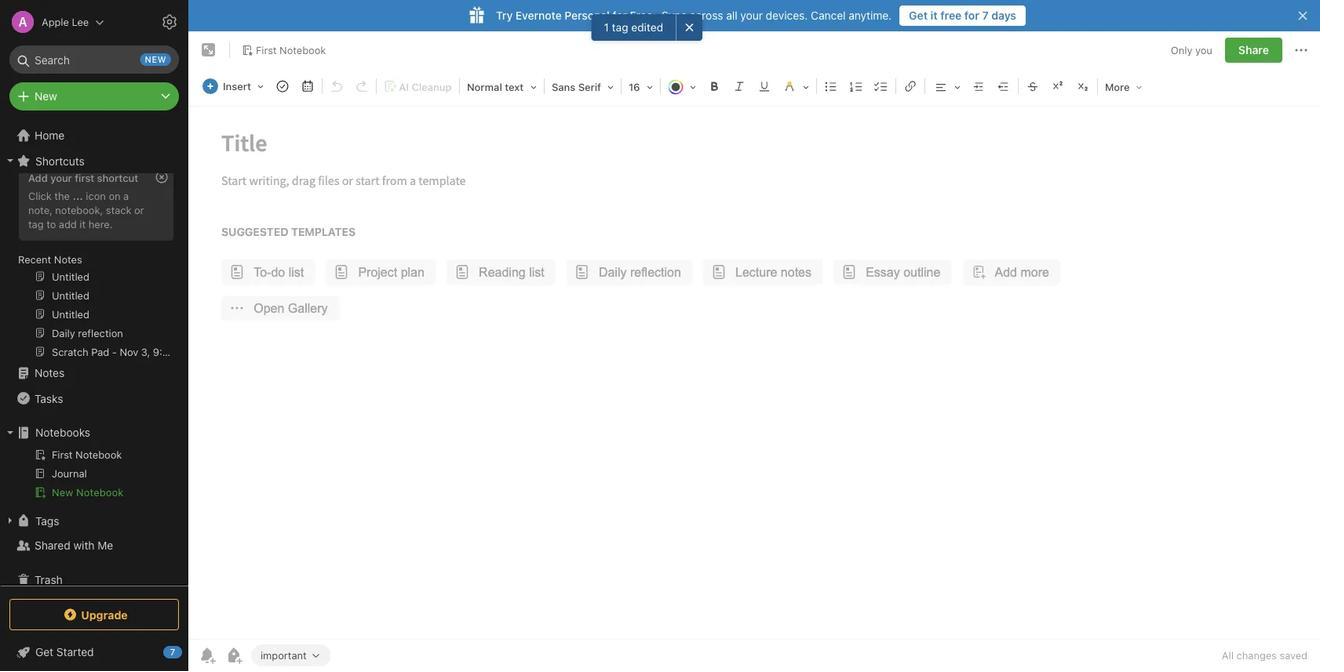 Task type: describe. For each thing, give the bounding box(es) containing it.
shared with me
[[35, 540, 113, 553]]

sync
[[662, 9, 687, 22]]

tags
[[35, 515, 59, 528]]

subscript image
[[1072, 75, 1094, 97]]

days
[[992, 9, 1016, 22]]

upgrade button
[[9, 600, 179, 631]]

all
[[1222, 650, 1234, 662]]

sans serif
[[552, 81, 601, 93]]

serif
[[578, 81, 601, 93]]

Font family field
[[546, 75, 619, 98]]

a
[[123, 190, 129, 202]]

with
[[73, 540, 95, 553]]

Font size field
[[623, 75, 658, 98]]

recent notes
[[18, 254, 82, 265]]

shared
[[35, 540, 70, 553]]

...
[[73, 190, 83, 202]]

notes link
[[0, 361, 181, 386]]

task image
[[272, 75, 294, 97]]

home
[[35, 129, 65, 142]]

across
[[690, 9, 723, 22]]

on
[[109, 190, 121, 202]]

first notebook button
[[236, 39, 331, 61]]

more actions image
[[1292, 41, 1311, 60]]

Insert field
[[199, 75, 269, 97]]

get started
[[35, 646, 94, 659]]

for for 7
[[965, 9, 980, 22]]

strikethrough image
[[1022, 75, 1044, 97]]

edited
[[631, 21, 663, 34]]

new notebook
[[52, 487, 124, 499]]

icon
[[86, 190, 106, 202]]

calendar event image
[[297, 75, 319, 97]]

tasks
[[35, 392, 63, 405]]

evernote
[[516, 9, 562, 22]]

add your first shortcut
[[28, 172, 138, 184]]

checklist image
[[870, 75, 892, 97]]

important button
[[251, 645, 331, 667]]

get it free for 7 days button
[[900, 5, 1026, 26]]

italic image
[[728, 75, 750, 97]]

notebooks
[[35, 427, 90, 440]]

indent image
[[968, 75, 990, 97]]

tree containing home
[[0, 123, 188, 603]]

bulleted list image
[[820, 75, 842, 97]]

click
[[28, 190, 52, 202]]

sans
[[552, 81, 575, 93]]

insert
[[223, 80, 251, 92]]

apple lee
[[42, 16, 89, 28]]

7 inside help and learning task checklist 'field'
[[170, 648, 175, 658]]

free:
[[630, 9, 656, 22]]

Note Editor text field
[[188, 107, 1320, 640]]

free
[[941, 9, 962, 22]]

get for get started
[[35, 646, 53, 659]]

bold image
[[703, 75, 725, 97]]

1 tag edited
[[604, 21, 663, 34]]

important
[[261, 650, 307, 662]]

shortcuts
[[35, 154, 85, 167]]

trash
[[35, 574, 63, 587]]

try evernote personal for free: sync across all your devices. cancel anytime.
[[496, 9, 892, 22]]

underline image
[[753, 75, 775, 97]]

new for new notebook
[[52, 487, 73, 499]]

all changes saved
[[1222, 650, 1308, 662]]

text
[[505, 81, 524, 93]]

superscript image
[[1047, 75, 1069, 97]]

me
[[98, 540, 113, 553]]

share
[[1238, 44, 1269, 57]]

first
[[75, 172, 94, 184]]

important Tag actions field
[[307, 651, 322, 662]]

numbered list image
[[845, 75, 867, 97]]

note window element
[[188, 31, 1320, 672]]

1 horizontal spatial your
[[740, 9, 763, 22]]

note,
[[28, 204, 52, 216]]

get it free for 7 days
[[909, 9, 1016, 22]]

devices.
[[766, 9, 808, 22]]

try
[[496, 9, 513, 22]]

lee
[[72, 16, 89, 28]]

More actions field
[[1292, 38, 1311, 63]]

the
[[54, 190, 70, 202]]

shortcut
[[97, 172, 138, 184]]

to
[[46, 218, 56, 230]]



Task type: locate. For each thing, give the bounding box(es) containing it.
notes right recent
[[54, 254, 82, 265]]

new inside "popup button"
[[35, 90, 57, 103]]

for inside get it free for 7 days button
[[965, 9, 980, 22]]

it inside button
[[931, 9, 938, 22]]

apple
[[42, 16, 69, 28]]

icon on a note, notebook, stack or tag to add it here.
[[28, 190, 144, 230]]

normal
[[467, 81, 502, 93]]

notes up tasks
[[35, 367, 65, 380]]

1 vertical spatial get
[[35, 646, 53, 659]]

1 vertical spatial 7
[[170, 648, 175, 658]]

it down notebook,
[[80, 218, 86, 230]]

7 left days
[[982, 9, 989, 22]]

Font color field
[[662, 75, 702, 98]]

0 horizontal spatial your
[[50, 172, 72, 184]]

notebook inside note window 'element'
[[280, 44, 326, 56]]

stack
[[106, 204, 131, 216]]

7
[[982, 9, 989, 22], [170, 648, 175, 658]]

new for new
[[35, 90, 57, 103]]

group inside tree
[[0, 157, 181, 367]]

tag
[[612, 21, 628, 34], [28, 218, 44, 230]]

your inside tree
[[50, 172, 72, 184]]

add
[[28, 172, 48, 184]]

get for get it free for 7 days
[[909, 9, 928, 22]]

Heading level field
[[461, 75, 542, 98]]

get left free
[[909, 9, 928, 22]]

1 vertical spatial notebook
[[76, 487, 124, 499]]

first
[[256, 44, 277, 56]]

it
[[931, 9, 938, 22], [80, 218, 86, 230]]

cancel
[[811, 9, 846, 22]]

click the ...
[[28, 190, 83, 202]]

1 vertical spatial tag
[[28, 218, 44, 230]]

settings image
[[160, 13, 179, 31]]

1 horizontal spatial 7
[[982, 9, 989, 22]]

notebooks link
[[0, 421, 181, 446]]

your right all in the right top of the page
[[740, 9, 763, 22]]

0 vertical spatial 7
[[982, 9, 989, 22]]

add tag image
[[224, 647, 243, 666]]

more
[[1105, 81, 1130, 93]]

1 vertical spatial notes
[[35, 367, 65, 380]]

0 vertical spatial tag
[[612, 21, 628, 34]]

0 vertical spatial your
[[740, 9, 763, 22]]

0 vertical spatial get
[[909, 9, 928, 22]]

Search text field
[[20, 46, 168, 74]]

changes
[[1237, 650, 1277, 662]]

1 vertical spatial your
[[50, 172, 72, 184]]

2 for from the left
[[965, 9, 980, 22]]

new notebook button
[[0, 483, 181, 502]]

notebook
[[280, 44, 326, 56], [76, 487, 124, 499]]

new button
[[9, 82, 179, 111]]

for
[[613, 9, 627, 22], [965, 9, 980, 22]]

0 horizontal spatial it
[[80, 218, 86, 230]]

new search field
[[20, 46, 171, 74]]

or
[[134, 204, 144, 216]]

here.
[[89, 218, 113, 230]]

new up tags
[[52, 487, 73, 499]]

started
[[56, 646, 94, 659]]

get inside button
[[909, 9, 928, 22]]

notes
[[54, 254, 82, 265], [35, 367, 65, 380]]

your
[[740, 9, 763, 22], [50, 172, 72, 184]]

0 vertical spatial new
[[35, 90, 57, 103]]

shortcuts button
[[0, 148, 181, 173]]

for for free:
[[613, 9, 627, 22]]

only you
[[1171, 44, 1213, 56]]

new up home
[[35, 90, 57, 103]]

first notebook
[[256, 44, 326, 56]]

outdent image
[[993, 75, 1015, 97]]

1
[[604, 21, 609, 34]]

saved
[[1280, 650, 1308, 662]]

shared with me link
[[0, 534, 181, 559]]

tag right 1
[[612, 21, 628, 34]]

0 horizontal spatial get
[[35, 646, 53, 659]]

1 horizontal spatial tag
[[612, 21, 628, 34]]

add a reminder image
[[198, 647, 217, 666]]

1 horizontal spatial get
[[909, 9, 928, 22]]

More field
[[1100, 75, 1148, 98]]

for right 1
[[613, 9, 627, 22]]

new notebook group
[[0, 446, 181, 509]]

add
[[59, 218, 77, 230]]

anytime.
[[849, 9, 892, 22]]

0 vertical spatial notebook
[[280, 44, 326, 56]]

1 horizontal spatial notebook
[[280, 44, 326, 56]]

1 horizontal spatial for
[[965, 9, 980, 22]]

0 horizontal spatial tag
[[28, 218, 44, 230]]

notebook inside group
[[76, 487, 124, 499]]

0 vertical spatial it
[[931, 9, 938, 22]]

Account field
[[0, 6, 105, 38]]

Help and Learning task checklist field
[[0, 640, 188, 666]]

1 vertical spatial it
[[80, 218, 86, 230]]

notebook for new notebook
[[76, 487, 124, 499]]

notebook up tags button
[[76, 487, 124, 499]]

tag inside icon on a note, notebook, stack or tag to add it here.
[[28, 218, 44, 230]]

insert link image
[[899, 75, 921, 97]]

you
[[1195, 44, 1213, 56]]

7 inside button
[[982, 9, 989, 22]]

new
[[145, 55, 166, 65]]

new inside button
[[52, 487, 73, 499]]

notebook right first
[[280, 44, 326, 56]]

notebook for first notebook
[[280, 44, 326, 56]]

group
[[0, 157, 181, 367]]

7 left click to collapse icon
[[170, 648, 175, 658]]

0 vertical spatial notes
[[54, 254, 82, 265]]

tasks button
[[0, 386, 181, 411]]

notebook,
[[55, 204, 103, 216]]

tag down note,
[[28, 218, 44, 230]]

group containing add your first shortcut
[[0, 157, 181, 367]]

expand tags image
[[4, 515, 16, 527]]

1 horizontal spatial it
[[931, 9, 938, 22]]

it left free
[[931, 9, 938, 22]]

get left started
[[35, 646, 53, 659]]

it inside icon on a note, notebook, stack or tag to add it here.
[[80, 218, 86, 230]]

0 horizontal spatial notebook
[[76, 487, 124, 499]]

upgrade
[[81, 609, 128, 622]]

16
[[629, 81, 640, 93]]

only
[[1171, 44, 1193, 56]]

trash link
[[0, 568, 181, 593]]

tags button
[[0, 509, 181, 534]]

home link
[[0, 123, 188, 148]]

0 horizontal spatial 7
[[170, 648, 175, 658]]

click to collapse image
[[182, 643, 194, 662]]

1 vertical spatial new
[[52, 487, 73, 499]]

1 for from the left
[[613, 9, 627, 22]]

personal
[[565, 9, 610, 22]]

get
[[909, 9, 928, 22], [35, 646, 53, 659]]

Highlight field
[[777, 75, 815, 98]]

get inside help and learning task checklist 'field'
[[35, 646, 53, 659]]

0 horizontal spatial for
[[613, 9, 627, 22]]

recent
[[18, 254, 51, 265]]

your down shortcuts
[[50, 172, 72, 184]]

new
[[35, 90, 57, 103], [52, 487, 73, 499]]

tree
[[0, 123, 188, 603]]

for right free
[[965, 9, 980, 22]]

all
[[726, 9, 737, 22]]

notes inside group
[[54, 254, 82, 265]]

expand note image
[[199, 41, 218, 60]]

share button
[[1225, 38, 1283, 63]]

Alignment field
[[927, 75, 966, 98]]

normal text
[[467, 81, 524, 93]]

expand notebooks image
[[4, 427, 16, 440]]



Task type: vqa. For each thing, say whether or not it's contained in the screenshot.
"New Notebook" Group
yes



